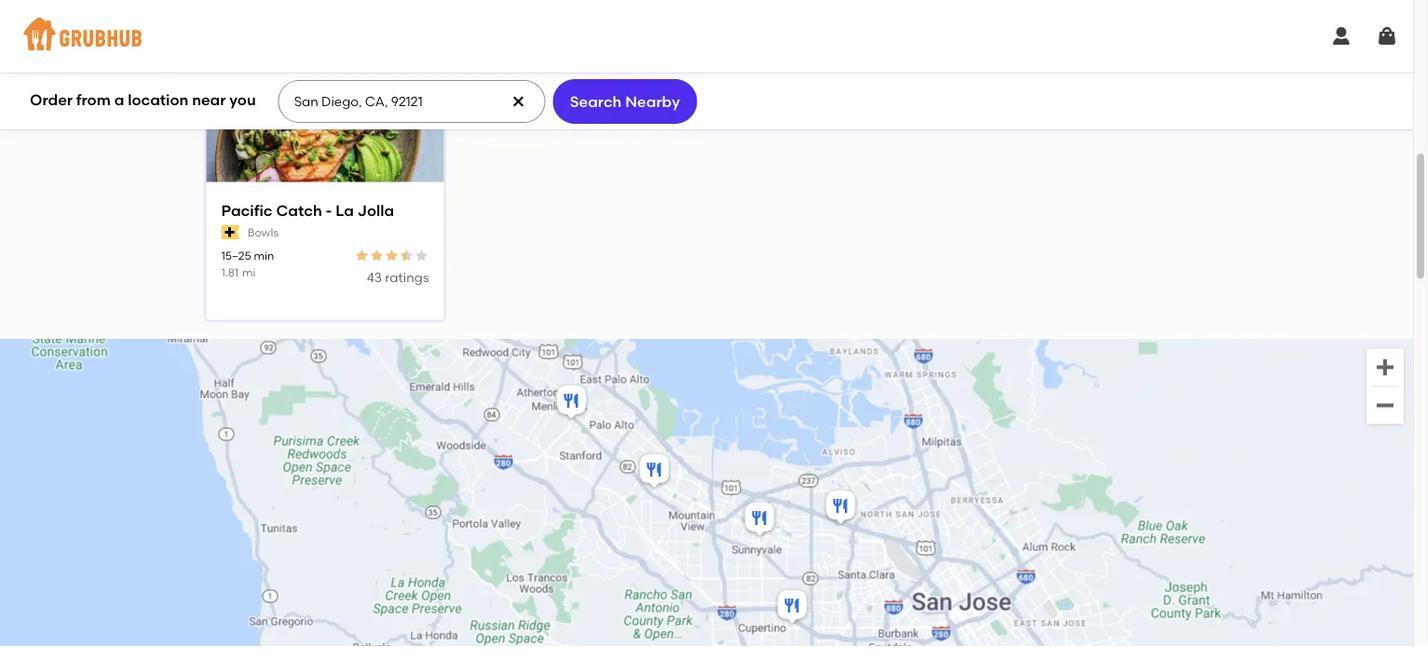 Task type: vqa. For each thing, say whether or not it's contained in the screenshot.
Pacific Catch - La Jolla logo
yes



Task type: describe. For each thing, give the bounding box(es) containing it.
pacific catch (palo alto) image
[[553, 383, 590, 424]]

location
[[128, 91, 189, 109]]

pacific catch (cupertino) image
[[774, 588, 811, 629]]

order from a location near you
[[30, 91, 256, 109]]

jolla
[[358, 201, 394, 219]]

1.81
[[221, 265, 239, 279]]

main navigation navigation
[[0, 0, 1414, 73]]

Search Address search field
[[278, 81, 544, 122]]

search nearby
[[570, 92, 680, 110]]

pacific catch - la jolla link
[[221, 200, 429, 221]]

you
[[230, 91, 256, 109]]

search nearby button
[[553, 79, 697, 124]]

catch
[[276, 201, 322, 219]]

bowls
[[248, 226, 279, 239]]

pacific
[[221, 201, 273, 219]]

a
[[114, 91, 124, 109]]

map region
[[0, 191, 1428, 647]]

2 svg image from the left
[[1376, 25, 1399, 48]]

pacific catch - la jolla
[[221, 201, 394, 219]]

15–25 min 1.81 mi
[[221, 249, 274, 279]]

subscription pass image
[[221, 225, 240, 240]]

from
[[76, 91, 111, 109]]

order
[[30, 91, 73, 109]]



Task type: locate. For each thing, give the bounding box(es) containing it.
pacific catch image
[[822, 488, 860, 529]]

star icon image
[[355, 248, 369, 263], [369, 248, 384, 263], [384, 248, 399, 263], [399, 248, 414, 263], [399, 248, 414, 263], [414, 248, 429, 263]]

43
[[367, 269, 382, 285]]

-
[[326, 201, 332, 219]]

43 ratings
[[367, 269, 429, 285]]

svg image
[[511, 94, 526, 109]]

ratings
[[385, 269, 429, 285]]

near
[[192, 91, 226, 109]]

search
[[570, 92, 622, 110]]

pacific catch (mountain view) image
[[636, 452, 673, 493]]

nearby
[[626, 92, 680, 110]]

la
[[336, 201, 354, 219]]

1 horizontal spatial svg image
[[1376, 25, 1399, 48]]

pacific catch - la jolla logo image
[[206, 65, 444, 182]]

pacific catch image
[[741, 500, 779, 541]]

min
[[254, 249, 274, 263]]

svg image
[[1331, 25, 1353, 48], [1376, 25, 1399, 48]]

15–25
[[221, 249, 251, 263]]

0 horizontal spatial svg image
[[1331, 25, 1353, 48]]

mi
[[242, 265, 256, 279]]

1 svg image from the left
[[1331, 25, 1353, 48]]



